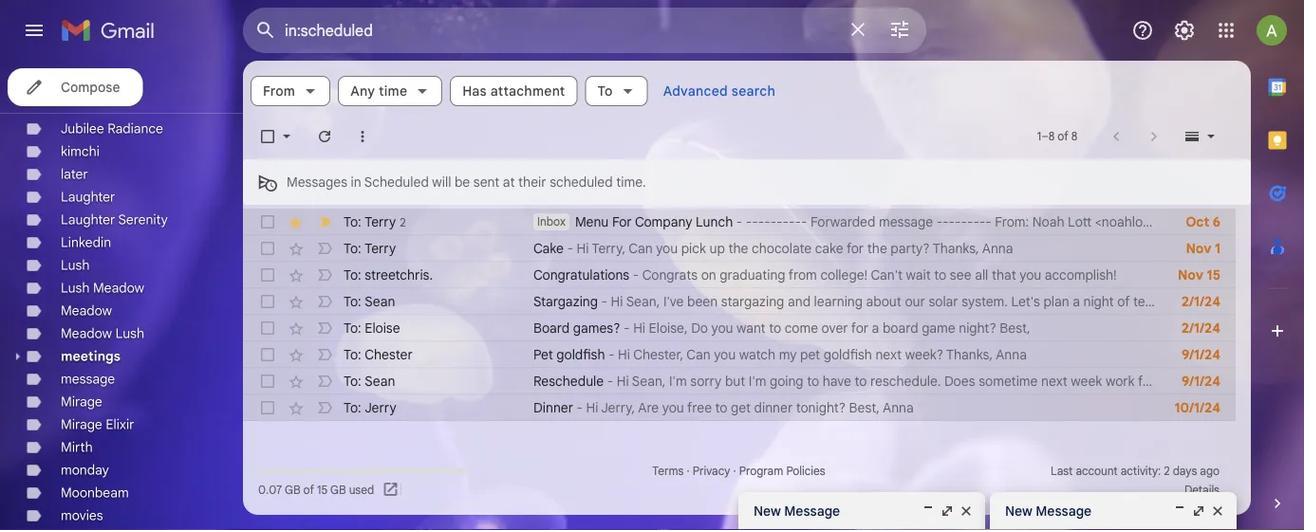 Task type: describe. For each thing, give the bounding box(es) containing it.
you up but
[[714, 347, 736, 363]]

1 row from the top
[[243, 209, 1236, 235]]

2 and from the left
[[1272, 293, 1294, 310]]

5 row from the top
[[243, 315, 1236, 342]]

used
[[349, 484, 374, 498]]

policies
[[787, 465, 826, 479]]

chester
[[365, 347, 413, 363]]

to: for dinner
[[344, 400, 362, 416]]

1 vertical spatial of
[[1118, 293, 1130, 310]]

anna up sometime
[[996, 347, 1027, 363]]

0 vertical spatial of
[[1058, 130, 1069, 144]]

linkedin link
[[61, 235, 111, 251]]

to left have
[[807, 373, 820, 390]]

lush for the lush 'link'
[[61, 257, 90, 274]]

nov 15
[[1178, 267, 1221, 283]]

0 horizontal spatial of
[[303, 484, 314, 498]]

- right games?
[[624, 320, 630, 337]]

anna up that
[[983, 240, 1014, 257]]

have
[[823, 373, 852, 390]]

cake - hi terry, can you pick up the chocolate cake for the party? thanks, anna
[[534, 240, 1014, 257]]

close image for first minimize icon from the right
[[1211, 504, 1226, 519]]

1 vertical spatial thanks,
[[947, 347, 993, 363]]

congratulations
[[534, 267, 630, 283]]

to: sean for reschedule
[[344, 373, 395, 390]]

are
[[638, 400, 659, 416]]

sean for stargazing - hi sean, i've been stargazing and learning about our solar system. let's plan a night of telescope observation and lo
[[365, 293, 395, 310]]

hi for hi jerry, are you free to get dinner tonight? best, anna
[[586, 400, 599, 416]]

not important switch for board games?
[[315, 319, 334, 338]]

has
[[463, 83, 487, 99]]

terms · privacy · program policies
[[653, 465, 826, 479]]

1 i'm from the left
[[669, 373, 687, 390]]

0 horizontal spatial next
[[876, 347, 902, 363]]

let's
[[1012, 293, 1041, 310]]

to: eloise
[[344, 320, 400, 337]]

laughter link
[[61, 189, 115, 206]]

laughter serenity
[[61, 212, 168, 228]]

terry for to: terry 2
[[365, 213, 396, 230]]

to: streetchris.
[[344, 267, 433, 283]]

terry,
[[592, 240, 626, 257]]

terry for to: terry
[[365, 240, 396, 257]]

- up games?
[[602, 293, 608, 310]]

week
[[1071, 373, 1103, 390]]

movies
[[61, 508, 103, 525]]

inbox menu for company lunch -
[[537, 214, 746, 230]]

message
[[1036, 503, 1092, 520]]

2 inside to: terry 2
[[400, 215, 406, 230]]

mirage elixir
[[61, 417, 134, 433]]

streetchris.
[[365, 267, 433, 283]]

you right are
[[663, 400, 684, 416]]

be
[[455, 174, 470, 191]]

1 horizontal spatial next
[[1042, 373, 1068, 390]]

to: for congratulations
[[344, 267, 362, 283]]

meadow for meadow link
[[61, 303, 112, 320]]

message
[[61, 371, 115, 388]]

hi for hi sean, i've been stargazing and learning about our solar system. let's plan a night of telescope observation and lo
[[611, 293, 623, 310]]

moonbeam
[[61, 485, 129, 502]]

plan
[[1044, 293, 1070, 310]]

you right do
[[712, 320, 734, 337]]

- up jerry,
[[607, 373, 614, 390]]

night?
[[959, 320, 997, 337]]

stargazing
[[534, 293, 598, 310]]

board
[[883, 320, 919, 337]]

pet
[[800, 347, 821, 363]]

sometime
[[979, 373, 1038, 390]]

for
[[612, 214, 632, 230]]

solar
[[929, 293, 959, 310]]

gmail image
[[61, 11, 164, 49]]

going
[[770, 373, 804, 390]]

ago
[[1201, 465, 1220, 479]]

- right cake
[[567, 240, 574, 257]]

to: terry
[[344, 240, 396, 257]]

monday link
[[61, 462, 109, 479]]

1 minimize image from the left
[[921, 504, 936, 519]]

meetings
[[61, 348, 121, 365]]

oct
[[1186, 214, 1210, 230]]

2 goldfish from the left
[[824, 347, 872, 363]]

10/1/24
[[1175, 400, 1221, 416]]

clear search image
[[839, 10, 877, 48]]

in
[[351, 174, 361, 191]]

radiance
[[108, 121, 163, 137]]

our
[[905, 293, 926, 310]]

not important switch for stargazing
[[315, 292, 334, 311]]

dinner
[[755, 400, 793, 416]]

1 · from the left
[[687, 465, 690, 479]]

hi left "eloise,"
[[633, 320, 646, 337]]

not important switch for congratulations
[[315, 266, 334, 285]]

support image
[[1132, 19, 1155, 42]]

jubilee
[[61, 121, 104, 137]]

15 inside footer
[[317, 484, 328, 498]]

laughter for laughter serenity
[[61, 212, 115, 228]]

chester,
[[634, 347, 684, 363]]

that
[[992, 267, 1017, 283]]

week?
[[906, 347, 944, 363]]

game
[[922, 320, 956, 337]]

to: for stargazing
[[344, 293, 362, 310]]

2/1/24 for best,
[[1182, 320, 1221, 337]]

search
[[732, 83, 776, 99]]

close image for first minimize icon from the left
[[959, 504, 974, 519]]

anna down reschedule - hi sean, i'm sorry but i'm going to have to reschedule. does sometime next week work for you? thanks, anna
[[883, 400, 914, 416]]

jerry
[[365, 400, 397, 416]]

2 i'm from the left
[[749, 373, 767, 390]]

to right want
[[769, 320, 782, 337]]

from button
[[251, 76, 331, 106]]

games?
[[573, 320, 621, 337]]

lush meadow
[[61, 280, 144, 297]]

2 row from the top
[[243, 235, 1236, 262]]

2/1/24 for night
[[1182, 293, 1221, 310]]

8 row from the top
[[243, 395, 1236, 422]]

not important switch for reschedule
[[315, 372, 334, 391]]

learning
[[814, 293, 863, 310]]

to: terry 2
[[344, 213, 406, 230]]

meadow lush link
[[61, 326, 144, 342]]

0 vertical spatial meadow
[[93, 280, 144, 297]]

mirage for mirage elixir
[[61, 417, 102, 433]]

messages
[[287, 174, 348, 191]]

linkedin
[[61, 235, 111, 251]]

can't
[[871, 267, 903, 283]]

later link
[[61, 166, 88, 183]]

congratulations - congrats on graduating from college! can't wait to see all that you accomplish!
[[534, 267, 1117, 283]]

eloise
[[365, 320, 400, 337]]

system.
[[962, 293, 1008, 310]]

1 vertical spatial a
[[872, 320, 880, 337]]

watch
[[739, 347, 776, 363]]

telescope
[[1134, 293, 1193, 310]]

sorry
[[691, 373, 722, 390]]

lush for lush meadow
[[61, 280, 90, 297]]

7 row from the top
[[243, 368, 1271, 395]]

hi left chester,
[[618, 347, 630, 363]]

to: for pet
[[344, 347, 362, 363]]

reschedule.
[[871, 373, 941, 390]]

new message
[[1006, 503, 1092, 520]]

monday
[[61, 462, 109, 479]]

attachment
[[491, 83, 565, 99]]

meadow link
[[61, 303, 112, 320]]

0 vertical spatial can
[[629, 240, 653, 257]]

details
[[1185, 484, 1220, 498]]

2 8 from the left
[[1072, 130, 1078, 144]]



Task type: locate. For each thing, give the bounding box(es) containing it.
7 to: from the top
[[344, 373, 362, 390]]

next left week in the right bottom of the page
[[1042, 373, 1068, 390]]

None checkbox
[[258, 239, 277, 258], [258, 266, 277, 285], [258, 292, 277, 311], [258, 319, 277, 338], [258, 399, 277, 418], [258, 239, 277, 258], [258, 266, 277, 285], [258, 292, 277, 311], [258, 319, 277, 338], [258, 399, 277, 418]]

row up "up"
[[243, 209, 1236, 235]]

to: sean up to: eloise
[[344, 293, 395, 310]]

mirage for the mirage "link" at the left bottom of the page
[[61, 394, 102, 411]]

0 vertical spatial best,
[[1000, 320, 1031, 337]]

1 vertical spatial lush
[[61, 280, 90, 297]]

hi up games?
[[611, 293, 623, 310]]

0 vertical spatial terry
[[365, 213, 396, 230]]

0 vertical spatial 1
[[1038, 130, 1042, 144]]

9/1/24 for hi chester, can you watch my pet goldfish next week? thanks, anna
[[1182, 347, 1221, 363]]

and
[[788, 293, 811, 310], [1272, 293, 1294, 310]]

2/1/24 down observation
[[1182, 320, 1221, 337]]

you right that
[[1020, 267, 1042, 283]]

minimize image
[[921, 504, 936, 519], [1173, 504, 1188, 519]]

to left see
[[935, 267, 947, 283]]

will
[[432, 174, 451, 191]]

nov down nov 1
[[1178, 267, 1204, 283]]

not important switch for pet goldfish
[[315, 346, 334, 365]]

to: left jerry at bottom left
[[344, 400, 362, 416]]

0 horizontal spatial pop out image
[[940, 504, 955, 519]]

sean, up are
[[632, 373, 666, 390]]

thanks, up see
[[933, 240, 980, 257]]

2 terry from the top
[[365, 240, 396, 257]]

1 horizontal spatial goldfish
[[824, 347, 872, 363]]

accomplish!
[[1045, 267, 1117, 283]]

last
[[1051, 465, 1073, 479]]

reschedule
[[534, 373, 604, 390]]

9/1/24 for hi sean, i'm sorry but i'm going to have to reschedule. does sometime next week work for you? thanks, anna
[[1182, 373, 1221, 390]]

mirage elixir link
[[61, 417, 134, 433]]

0 horizontal spatial 2
[[400, 215, 406, 230]]

of right 0.07
[[303, 484, 314, 498]]

for for cake
[[847, 240, 864, 257]]

1 vertical spatial sean
[[365, 373, 395, 390]]

- left the "congrats" on the bottom of page
[[633, 267, 639, 283]]

serenity
[[118, 212, 168, 228]]

privacy
[[693, 465, 731, 479]]

board games? - hi eloise, do you want to come over for a board game night? best,
[[534, 320, 1031, 337]]

0 horizontal spatial goldfish
[[557, 347, 605, 363]]

0 horizontal spatial gb
[[285, 484, 301, 498]]

thanks, up 10/1/24
[[1191, 373, 1237, 390]]

4 not important switch from the top
[[315, 319, 334, 338]]

1 not important switch from the top
[[315, 239, 334, 258]]

0 vertical spatial 9/1/24
[[1182, 347, 1221, 363]]

kimchi
[[61, 143, 100, 160]]

sean, left i've on the right bottom of the page
[[626, 293, 660, 310]]

not important switch for dinner
[[315, 399, 334, 418]]

1 horizontal spatial a
[[1073, 293, 1080, 310]]

of right night
[[1118, 293, 1130, 310]]

of
[[1058, 130, 1069, 144], [1118, 293, 1130, 310], [303, 484, 314, 498]]

1 and from the left
[[788, 293, 811, 310]]

1 vertical spatial mirage
[[61, 417, 102, 433]]

to: up to: jerry
[[344, 373, 362, 390]]

all
[[975, 267, 989, 283]]

15 down nov 1
[[1207, 267, 1221, 283]]

1 2/1/24 from the top
[[1182, 293, 1221, 310]]

close image left new
[[959, 504, 974, 519]]

to: down to: terry 2
[[344, 240, 362, 257]]

0 vertical spatial a
[[1073, 293, 1080, 310]]

0 vertical spatial for
[[847, 240, 864, 257]]

meadow for meadow lush
[[61, 326, 112, 342]]

navigation containing compose
[[0, 61, 243, 531]]

2 vertical spatial for
[[1138, 373, 1156, 390]]

laughter down the laughter link
[[61, 212, 115, 228]]

new
[[1006, 503, 1033, 520]]

to: chester
[[344, 347, 413, 363]]

and left lo
[[1272, 293, 1294, 310]]

row down the watch
[[243, 368, 1271, 395]]

- right lunch
[[737, 214, 743, 230]]

1 vertical spatial 2/1/24
[[1182, 320, 1221, 337]]

pop out image for first minimize icon from the left's 'close' "icon"
[[940, 504, 955, 519]]

sean up eloise at the bottom
[[365, 293, 395, 310]]

hi for hi sean, i'm sorry but i'm going to have to reschedule. does sometime next week work for you? thanks, anna
[[617, 373, 629, 390]]

and up come
[[788, 293, 811, 310]]

1 pop out image from the left
[[940, 504, 955, 519]]

1 horizontal spatial can
[[687, 347, 711, 363]]

on
[[701, 267, 717, 283]]

terry
[[365, 213, 396, 230], [365, 240, 396, 257]]

board
[[534, 320, 570, 337]]

1 vertical spatial 1
[[1215, 240, 1221, 257]]

8 to: from the top
[[344, 400, 362, 416]]

2 mirage from the top
[[61, 417, 102, 433]]

0 vertical spatial to: sean
[[344, 293, 395, 310]]

1 to: from the top
[[344, 213, 362, 230]]

terms
[[653, 465, 684, 479]]

for right cake
[[847, 240, 864, 257]]

advanced search
[[663, 83, 776, 99]]

0 horizontal spatial the
[[729, 240, 749, 257]]

i'm right but
[[749, 373, 767, 390]]

see
[[950, 267, 972, 283]]

1 gb from the left
[[285, 484, 301, 498]]

to: left eloise at the bottom
[[344, 320, 362, 337]]

gb left used
[[331, 484, 346, 498]]

laughter down later "link"
[[61, 189, 115, 206]]

details link
[[1185, 484, 1220, 498]]

been
[[687, 293, 718, 310]]

8
[[1049, 130, 1055, 144], [1072, 130, 1078, 144]]

cake
[[815, 240, 844, 257]]

None search field
[[243, 8, 927, 53]]

sean, for i've
[[626, 293, 660, 310]]

terry down to: terry 2
[[365, 240, 396, 257]]

toggle split pane mode image
[[1183, 127, 1202, 146]]

0 vertical spatial sean,
[[626, 293, 660, 310]]

anna right you?
[[1240, 373, 1271, 390]]

hi left terry,
[[577, 240, 589, 257]]

get
[[731, 400, 751, 416]]

gb right 0.07
[[285, 484, 301, 498]]

1 horizontal spatial gb
[[331, 484, 346, 498]]

pop out image
[[940, 504, 955, 519], [1192, 504, 1207, 519]]

kimchi link
[[61, 143, 100, 160]]

for right over
[[852, 320, 869, 337]]

1 the from the left
[[729, 240, 749, 257]]

1 horizontal spatial best,
[[1000, 320, 1031, 337]]

nov for nov 15
[[1178, 267, 1204, 283]]

pick
[[682, 240, 706, 257]]

0 vertical spatial laughter
[[61, 189, 115, 206]]

meadow up meadow lush
[[61, 303, 112, 320]]

to:
[[344, 213, 362, 230], [344, 240, 362, 257], [344, 267, 362, 283], [344, 293, 362, 310], [344, 320, 362, 337], [344, 347, 362, 363], [344, 373, 362, 390], [344, 400, 362, 416]]

important according to google magic. switch
[[315, 213, 334, 232]]

2 close image from the left
[[1211, 504, 1226, 519]]

0 horizontal spatial minimize image
[[921, 504, 936, 519]]

row
[[243, 209, 1236, 235], [243, 235, 1236, 262], [243, 262, 1236, 289], [243, 289, 1305, 315], [243, 315, 1236, 342], [243, 342, 1236, 368], [243, 368, 1271, 395], [243, 395, 1236, 422]]

2 pop out image from the left
[[1192, 504, 1207, 519]]

row up board games? - hi eloise, do you want to come over for a board game night? best,
[[243, 289, 1305, 315]]

1 horizontal spatial and
[[1272, 293, 1294, 310]]

1 horizontal spatial 15
[[1207, 267, 1221, 283]]

2/1/24 down the nov 15
[[1182, 293, 1221, 310]]

best, down let's
[[1000, 320, 1031, 337]]

best, down have
[[849, 400, 880, 416]]

days
[[1173, 465, 1198, 479]]

stargazing - hi sean, i've been stargazing and learning about our solar system. let's plan a night of telescope observation and lo
[[534, 293, 1305, 310]]

2 horizontal spatial of
[[1118, 293, 1130, 310]]

1 vertical spatial sean,
[[632, 373, 666, 390]]

2 vertical spatial thanks,
[[1191, 373, 1237, 390]]

0 vertical spatial 15
[[1207, 267, 1221, 283]]

1 horizontal spatial 2
[[1164, 465, 1170, 479]]

0 vertical spatial 2/1/24
[[1182, 293, 1221, 310]]

the up can't
[[868, 240, 888, 257]]

can down do
[[687, 347, 711, 363]]

come
[[785, 320, 819, 337]]

i've
[[664, 293, 684, 310]]

1 vertical spatial next
[[1042, 373, 1068, 390]]

jubilee radiance link
[[61, 121, 163, 137]]

i'm
[[669, 373, 687, 390], [749, 373, 767, 390]]

next down board
[[876, 347, 902, 363]]

lush link
[[61, 257, 90, 274]]

congrats
[[643, 267, 698, 283]]

to left get
[[716, 400, 728, 416]]

tab list
[[1251, 61, 1305, 462]]

to: sean for stargazing
[[344, 293, 395, 310]]

cake
[[534, 240, 564, 257]]

2 not important switch from the top
[[315, 266, 334, 285]]

3 row from the top
[[243, 262, 1236, 289]]

to: right important according to google magic. switch
[[344, 213, 362, 230]]

to: sean up to: jerry
[[344, 373, 395, 390]]

0 vertical spatial next
[[876, 347, 902, 363]]

1 vertical spatial 9/1/24
[[1182, 373, 1221, 390]]

1 8 from the left
[[1049, 130, 1055, 144]]

over
[[822, 320, 848, 337]]

row down stargazing
[[243, 315, 1236, 342]]

goldfish up have
[[824, 347, 872, 363]]

1 vertical spatial meadow
[[61, 303, 112, 320]]

- right dinner
[[577, 400, 583, 416]]

to: for board
[[344, 320, 362, 337]]

9/1/24 up 10/1/24
[[1182, 373, 1221, 390]]

minimize image down details
[[1173, 504, 1188, 519]]

last account activity: 2 days ago details
[[1051, 465, 1220, 498]]

1 vertical spatial to: sean
[[344, 373, 395, 390]]

nov 1
[[1186, 240, 1221, 257]]

0 horizontal spatial a
[[872, 320, 880, 337]]

scheduled
[[550, 174, 613, 191]]

1 horizontal spatial ·
[[734, 465, 736, 479]]

1 vertical spatial 2
[[1164, 465, 1170, 479]]

follow link to manage storage image
[[382, 481, 401, 500]]

7 not important switch from the top
[[315, 399, 334, 418]]

for for over
[[852, 320, 869, 337]]

of right –
[[1058, 130, 1069, 144]]

privacy link
[[693, 465, 731, 479]]

1 to: sean from the top
[[344, 293, 395, 310]]

pop out image down details
[[1192, 504, 1207, 519]]

messages in scheduled will be sent at their scheduled time.
[[287, 174, 646, 191]]

main menu image
[[23, 19, 46, 42]]

0.07
[[258, 484, 282, 498]]

3 to: from the top
[[344, 267, 362, 283]]

main content
[[243, 61, 1305, 516]]

2 vertical spatial meadow
[[61, 326, 112, 342]]

night
[[1084, 293, 1114, 310]]

2 left days
[[1164, 465, 1170, 479]]

row up but
[[243, 342, 1236, 368]]

2 · from the left
[[734, 465, 736, 479]]

work
[[1106, 373, 1135, 390]]

wait
[[906, 267, 931, 283]]

stargazing
[[721, 293, 785, 310]]

· right privacy link on the bottom of page
[[734, 465, 736, 479]]

0 horizontal spatial 1
[[1038, 130, 1042, 144]]

for right work
[[1138, 373, 1156, 390]]

activity:
[[1121, 465, 1161, 479]]

1 9/1/24 from the top
[[1182, 347, 1221, 363]]

nov for nov 1
[[1186, 240, 1212, 257]]

advanced search options image
[[881, 10, 919, 48]]

2 laughter from the top
[[61, 212, 115, 228]]

pop out image for 'close' "icon" for first minimize icon from the right
[[1192, 504, 1207, 519]]

to: for cake
[[344, 240, 362, 257]]

3 not important switch from the top
[[315, 292, 334, 311]]

row up graduating
[[243, 235, 1236, 262]]

0 horizontal spatial 15
[[317, 484, 328, 498]]

nov up the nov 15
[[1186, 240, 1212, 257]]

pet goldfish - hi chester, can you watch my pet goldfish next week? thanks, anna
[[534, 347, 1027, 363]]

1 vertical spatial nov
[[1178, 267, 1204, 283]]

1 vertical spatial best,
[[849, 400, 880, 416]]

hi up jerry,
[[617, 373, 629, 390]]

search mail image
[[249, 13, 283, 47]]

0 vertical spatial sean
[[365, 293, 395, 310]]

2 minimize image from the left
[[1173, 504, 1188, 519]]

terry up to: terry
[[365, 213, 396, 230]]

thanks, down night?
[[947, 347, 993, 363]]

1 laughter from the top
[[61, 189, 115, 206]]

0 horizontal spatial close image
[[959, 504, 974, 519]]

footer containing terms
[[243, 462, 1236, 500]]

2 2/1/24 from the top
[[1182, 320, 1221, 337]]

1 horizontal spatial the
[[868, 240, 888, 257]]

i'm left sorry
[[669, 373, 687, 390]]

the right "up"
[[729, 240, 749, 257]]

goldfish up reschedule
[[557, 347, 605, 363]]

navigation
[[0, 61, 243, 531]]

sent
[[474, 174, 500, 191]]

anna
[[983, 240, 1014, 257], [996, 347, 1027, 363], [1240, 373, 1271, 390], [883, 400, 914, 416]]

1 mirage from the top
[[61, 394, 102, 411]]

close image
[[959, 504, 974, 519], [1211, 504, 1226, 519]]

9/1/24 up you?
[[1182, 347, 1221, 363]]

1 vertical spatial 15
[[317, 484, 328, 498]]

not important switch
[[315, 239, 334, 258], [315, 266, 334, 285], [315, 292, 334, 311], [315, 319, 334, 338], [315, 346, 334, 365], [315, 372, 334, 391], [315, 399, 334, 418]]

6 not important switch from the top
[[315, 372, 334, 391]]

0 vertical spatial nov
[[1186, 240, 1212, 257]]

1 horizontal spatial of
[[1058, 130, 1069, 144]]

my
[[779, 347, 797, 363]]

1 goldfish from the left
[[557, 347, 605, 363]]

0 vertical spatial mirage
[[61, 394, 102, 411]]

their
[[518, 174, 547, 191]]

5 not important switch from the top
[[315, 346, 334, 365]]

free
[[688, 400, 712, 416]]

4 row from the top
[[243, 289, 1305, 315]]

reschedule - hi sean, i'm sorry but i'm going to have to reschedule. does sometime next week work for you? thanks, anna
[[534, 373, 1271, 390]]

lush down the lush 'link'
[[61, 280, 90, 297]]

2 the from the left
[[868, 240, 888, 257]]

1 sean from the top
[[365, 293, 395, 310]]

0 vertical spatial 2
[[400, 215, 406, 230]]

0 horizontal spatial i'm
[[669, 373, 687, 390]]

0 horizontal spatial best,
[[849, 400, 880, 416]]

0 horizontal spatial can
[[629, 240, 653, 257]]

can down inbox menu for company lunch -
[[629, 240, 653, 257]]

Search mail text field
[[285, 21, 836, 40]]

to: down to: eloise
[[344, 347, 362, 363]]

6 to: from the top
[[344, 347, 362, 363]]

lush up meetings
[[115, 326, 144, 342]]

1 horizontal spatial close image
[[1211, 504, 1226, 519]]

laughter for the laughter link
[[61, 189, 115, 206]]

2 to: sean from the top
[[344, 373, 395, 390]]

· right terms link
[[687, 465, 690, 479]]

not important switch for cake
[[315, 239, 334, 258]]

refresh image
[[315, 127, 334, 146]]

can
[[629, 240, 653, 257], [687, 347, 711, 363]]

1 vertical spatial terry
[[365, 240, 396, 257]]

1 close image from the left
[[959, 504, 974, 519]]

pet
[[534, 347, 553, 363]]

message link
[[61, 371, 115, 388]]

2 vertical spatial of
[[303, 484, 314, 498]]

sean, for i'm
[[632, 373, 666, 390]]

2 to: from the top
[[344, 240, 362, 257]]

settings image
[[1174, 19, 1196, 42]]

2 9/1/24 from the top
[[1182, 373, 1221, 390]]

do
[[691, 320, 708, 337]]

1 horizontal spatial i'm
[[749, 373, 767, 390]]

- down games?
[[609, 347, 615, 363]]

0 horizontal spatial ·
[[687, 465, 690, 479]]

0 horizontal spatial and
[[788, 293, 811, 310]]

pop out image left new
[[940, 504, 955, 519]]

mirage down the mirage "link" at the left bottom of the page
[[61, 417, 102, 433]]

1 vertical spatial for
[[852, 320, 869, 337]]

laughter serenity link
[[61, 212, 168, 228]]

a right plan
[[1073, 293, 1080, 310]]

row up stargazing
[[243, 262, 1236, 289]]

1 horizontal spatial minimize image
[[1173, 504, 1188, 519]]

5 to: from the top
[[344, 320, 362, 337]]

hi left jerry,
[[586, 400, 599, 416]]

2 inside last account activity: 2 days ago details
[[1164, 465, 1170, 479]]

2 vertical spatial lush
[[115, 326, 144, 342]]

1 horizontal spatial pop out image
[[1192, 504, 1207, 519]]

sean for reschedule - hi sean, i'm sorry but i'm going to have to reschedule. does sometime next week work for you? thanks, anna
[[365, 373, 395, 390]]

lunch
[[696, 214, 733, 230]]

but
[[725, 373, 746, 390]]

compose
[[61, 79, 120, 95]]

hi
[[577, 240, 589, 257], [611, 293, 623, 310], [633, 320, 646, 337], [618, 347, 630, 363], [617, 373, 629, 390], [586, 400, 599, 416]]

laughter
[[61, 189, 115, 206], [61, 212, 115, 228]]

0 horizontal spatial 8
[[1049, 130, 1055, 144]]

1 terry from the top
[[365, 213, 396, 230]]

2 sean from the top
[[365, 373, 395, 390]]

1 vertical spatial can
[[687, 347, 711, 363]]

goldfish
[[557, 347, 605, 363], [824, 347, 872, 363]]

15 inside row
[[1207, 267, 1221, 283]]

main content containing from
[[243, 61, 1305, 516]]

meadow down meadow link
[[61, 326, 112, 342]]

mirage
[[61, 394, 102, 411], [61, 417, 102, 433]]

6 row from the top
[[243, 342, 1236, 368]]

meadow
[[93, 280, 144, 297], [61, 303, 112, 320], [61, 326, 112, 342]]

program
[[739, 465, 784, 479]]

has attachment
[[463, 83, 565, 99]]

dinner - hi jerry, are you free to get dinner tonight? best, anna
[[534, 400, 914, 416]]

minimize image left new
[[921, 504, 936, 519]]

lush down linkedin
[[61, 257, 90, 274]]

·
[[687, 465, 690, 479], [734, 465, 736, 479]]

1 horizontal spatial 1
[[1215, 240, 1221, 257]]

meetings link
[[61, 348, 121, 365]]

mirage down message
[[61, 394, 102, 411]]

1 horizontal spatial 8
[[1072, 130, 1078, 144]]

meadow up meadow link
[[93, 280, 144, 297]]

to: down to: terry
[[344, 267, 362, 283]]

1 vertical spatial laughter
[[61, 212, 115, 228]]

0 vertical spatial thanks,
[[933, 240, 980, 257]]

graduating
[[720, 267, 786, 283]]

row down but
[[243, 395, 1236, 422]]

0 vertical spatial lush
[[61, 257, 90, 274]]

to right have
[[855, 373, 867, 390]]

None checkbox
[[258, 127, 277, 146], [258, 213, 277, 232], [258, 346, 277, 365], [258, 372, 277, 391], [258, 127, 277, 146], [258, 213, 277, 232], [258, 346, 277, 365], [258, 372, 277, 391]]

2 gb from the left
[[331, 484, 346, 498]]

elixir
[[106, 417, 134, 433]]

mirage link
[[61, 394, 102, 411]]

-
[[737, 214, 743, 230], [567, 240, 574, 257], [633, 267, 639, 283], [602, 293, 608, 310], [624, 320, 630, 337], [609, 347, 615, 363], [607, 373, 614, 390], [577, 400, 583, 416]]

you left pick
[[656, 240, 678, 257]]

–
[[1042, 130, 1049, 144]]

hi for hi terry, can you pick up the chocolate cake for the party? thanks, anna
[[577, 240, 589, 257]]

a left board
[[872, 320, 880, 337]]

menu
[[575, 214, 609, 230]]

mirth link
[[61, 440, 93, 456]]

mirth
[[61, 440, 93, 456]]

4 to: from the top
[[344, 293, 362, 310]]

footer
[[243, 462, 1236, 500]]

to: for reschedule
[[344, 373, 362, 390]]

to: up to: eloise
[[344, 293, 362, 310]]



Task type: vqa. For each thing, say whether or not it's contained in the screenshot.


